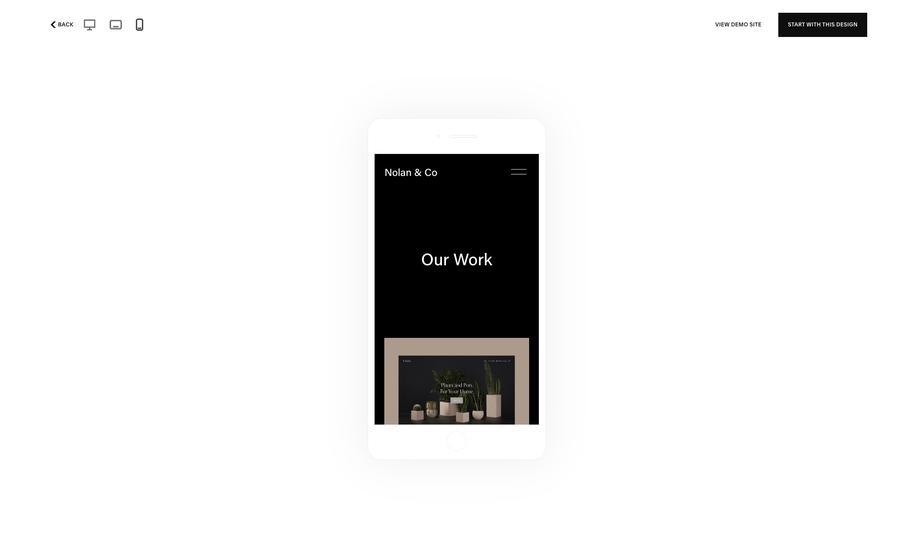 Task type: locate. For each thing, give the bounding box(es) containing it.
services
[[254, 22, 282, 31]]

scheduling
[[176, 22, 214, 31]]

blog
[[154, 22, 170, 31]]

back button
[[46, 15, 76, 34]]

-
[[63, 22, 65, 31], [97, 22, 100, 31], [150, 22, 153, 31], [171, 22, 174, 31], [215, 22, 218, 31], [249, 22, 252, 31], [284, 22, 287, 31]]

online store - portfolio - memberships - blog - scheduling - courses - services - local business
[[19, 22, 338, 31]]

3 - from the left
[[150, 22, 153, 31]]

novo image
[[338, 128, 575, 444]]

with
[[807, 21, 822, 28]]

preview template on a tablet device image
[[107, 17, 124, 32]]

matsuya image
[[71, 0, 308, 69]]

back
[[58, 21, 73, 28]]

online
[[19, 22, 41, 31]]

memberships
[[102, 22, 148, 31]]

- right the blog
[[171, 22, 174, 31]]

site
[[750, 21, 762, 28]]

- left courses
[[215, 22, 218, 31]]

- left preview template on a tablet device image
[[97, 22, 100, 31]]

- left the blog
[[150, 22, 153, 31]]

nevins image
[[605, 0, 843, 69]]

preview template on a desktop device image
[[81, 18, 99, 32]]

view demo site
[[716, 21, 762, 28]]

6 - from the left
[[249, 22, 252, 31]]

- left local
[[284, 22, 287, 31]]

- right store on the top
[[63, 22, 65, 31]]

- right courses
[[249, 22, 252, 31]]

local
[[289, 22, 307, 31]]

portfolio
[[67, 22, 96, 31]]



Task type: describe. For each thing, give the bounding box(es) containing it.
this
[[823, 21, 835, 28]]

courses
[[220, 22, 248, 31]]

7 - from the left
[[284, 22, 287, 31]]

novo
[[338, 454, 359, 462]]

5 - from the left
[[215, 22, 218, 31]]

1 - from the left
[[63, 22, 65, 31]]

2 - from the left
[[97, 22, 100, 31]]

minetta
[[338, 78, 369, 87]]

store
[[43, 22, 61, 31]]

design
[[837, 21, 858, 28]]

start with this design
[[788, 21, 858, 28]]

view demo site link
[[716, 13, 762, 37]]

start with this design button
[[779, 13, 868, 37]]

business
[[308, 22, 338, 31]]

demo
[[732, 21, 749, 28]]

start
[[788, 21, 806, 28]]

4 - from the left
[[171, 22, 174, 31]]

preview template on a mobile device image
[[133, 18, 146, 31]]

view
[[716, 21, 730, 28]]



Task type: vqa. For each thing, say whether or not it's contained in the screenshot.
Online Store - Portfolio - Memberships - Blog - Scheduling - Courses - Services - Local Business on the left
yes



